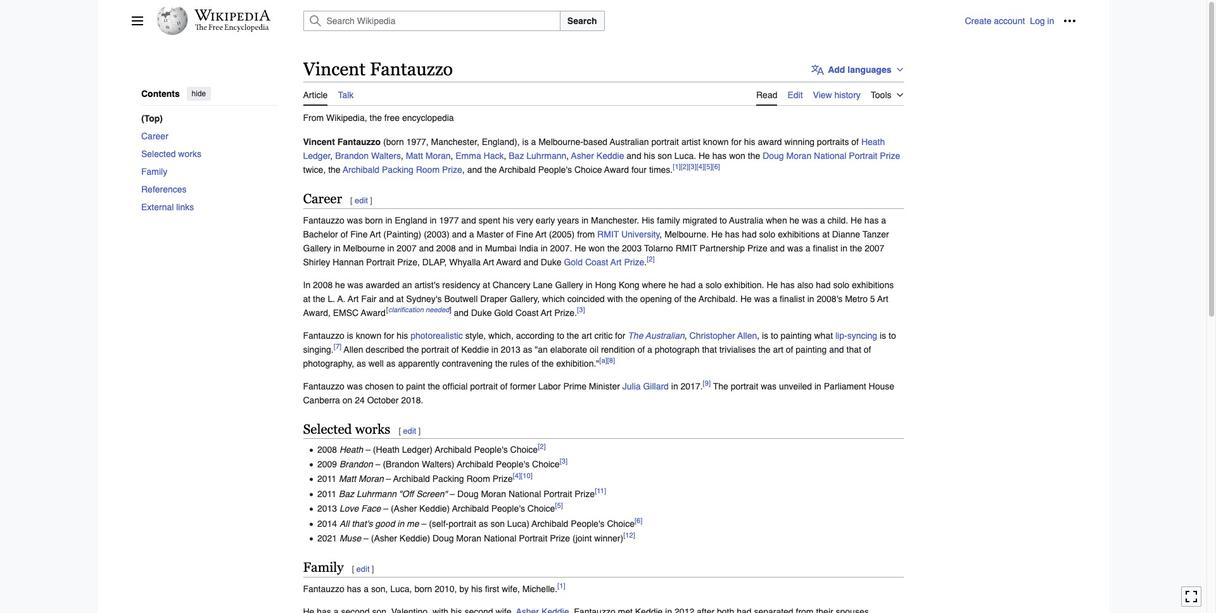 Task type: describe. For each thing, give the bounding box(es) containing it.
moran down manchester,
[[426, 151, 451, 161]]

2 horizontal spatial had
[[816, 280, 831, 290]]

a up archibald. in the top of the page
[[699, 280, 704, 290]]

to left what
[[771, 331, 779, 341]]

2011 matt moran – archibald packing room prize [4] [10]
[[317, 472, 533, 484]]

baz inside , brandon walters , matt moran , emma hack , baz luhrmann , asher keddie and his son luca. he has won the doug moran national portrait prize twice, the archibald packing room prize , and the archibald people's choice award four times. [1] [2] [3] [4] [5] [6]
[[509, 151, 524, 161]]

when
[[766, 215, 788, 225]]

[ clarification needed ] and duke gold coast art prize. [3]
[[387, 305, 585, 318]]

2 horizontal spatial solo
[[834, 280, 850, 290]]

labor
[[539, 381, 561, 391]]

luca,
[[391, 584, 412, 594]]

edit link for selected works
[[403, 426, 417, 436]]

0 vertical spatial [4] link
[[697, 162, 705, 171]]

and down india
[[524, 257, 539, 267]]

in up (painting)
[[386, 215, 393, 225]]

national inside 2021 muse – (asher keddie) doug moran national portrait prize (joint winner) [12]
[[484, 534, 517, 544]]

the down the "an
[[542, 358, 554, 369]]

he down from
[[575, 243, 586, 253]]

archibald inside 2013 love face – (asher keddie) archibald people's choice [5]
[[452, 504, 489, 514]]

award,
[[303, 308, 331, 318]]

from wikipedia, the free encyclopedia
[[303, 113, 454, 123]]

fantauzzo up brandon walters 'link'
[[338, 137, 381, 147]]

the down hack
[[485, 165, 497, 175]]

vincent fantauzzo (born 1977, manchester, england), is a melbourne-based australian portrait artist known for his award winning portraits of
[[303, 137, 862, 147]]

moran down winning
[[787, 151, 812, 161]]

moran inside 2011 baz luhrmann "off screen" – doug moran national portrait prize [11]
[[481, 489, 506, 499]]

1977,
[[407, 137, 429, 147]]

1 horizontal spatial for
[[615, 331, 626, 341]]

, right christopher
[[758, 331, 760, 341]]

from
[[303, 113, 324, 123]]

selected inside selected works "link"
[[141, 149, 176, 159]]

is up the baz luhrmann link
[[523, 137, 529, 147]]

exhibitions inside the , melbourne. he has had solo exhibitions at dianne tanzer gallery in melbourne in 2007 and 2008 and in mumbai india in 2007. he won the 2003 tolarno rmit partnership prize and was a finalist in the 2007 shirley hannan portrait prize, dlap, whyalla art award and duke
[[778, 229, 820, 239]]

add languages
[[828, 65, 892, 75]]

[12] link
[[624, 531, 636, 540]]

shirley
[[303, 257, 330, 267]]

the left rules
[[495, 358, 508, 369]]

, left brandon walters 'link'
[[331, 151, 333, 161]]

room inside 2011 matt moran – archibald packing room prize [4] [10]
[[467, 474, 490, 484]]

[9]
[[703, 379, 711, 388]]

– inside 2021 muse – (asher keddie) doug moran national portrait prize (joint winner) [12]
[[364, 534, 369, 544]]

art right the 5
[[878, 294, 889, 304]]

[3] link for and duke gold coast art prize.
[[577, 305, 585, 314]]

he up partnership
[[712, 229, 723, 239]]

photorealistic
[[411, 331, 463, 341]]

2 fine from the left
[[516, 229, 534, 239]]

as left the "an
[[523, 344, 533, 355]]

2 2007 from the left
[[865, 243, 885, 253]]

baz inside 2011 baz luhrmann "off screen" – doug moran national portrait prize [11]
[[339, 489, 354, 499]]

1 vertical spatial [1] link
[[558, 582, 566, 591]]

[3] inside 2009 brandon – (brandon walters) archibald people's choice [3]
[[560, 457, 568, 466]]

the portrait was unveiled in parliament house canberra on 24 october 2018.
[[303, 381, 895, 405]]

menu image
[[131, 15, 144, 27]]

keddie) inside 2013 love face – (asher keddie) archibald people's choice [5]
[[420, 504, 450, 514]]

australia
[[730, 215, 764, 225]]

0 vertical spatial painting
[[781, 331, 812, 341]]

view
[[814, 90, 833, 100]]

critic
[[595, 331, 613, 341]]

art down early
[[536, 229, 547, 239]]

the right the twice,
[[328, 165, 341, 175]]

people's inside , brandon walters , matt moran , emma hack , baz luhrmann , asher keddie and his son luca. he has won the doug moran national portrait prize twice, the archibald packing room prize , and the archibald people's choice award four times. [1] [2] [3] [4] [5] [6]
[[539, 165, 572, 175]]

a left master
[[469, 229, 474, 239]]

[1] inside , brandon walters , matt moran , emma hack , baz luhrmann , asher keddie and his son luca. he has won the doug moran national portrait prize twice, the archibald packing room prize , and the archibald people's choice award four times. [1] [2] [3] [4] [5] [6]
[[673, 162, 681, 171]]

born inside fantauzzo was born in england in 1977 and spent his very early years in manchester. his family migrated to australia when he was a child. he has a bachelor of fine art (painting) (2003) and a master of fine art (2005) from
[[365, 215, 383, 225]]

michelle.
[[523, 584, 558, 594]]

in inside the portrait was unveiled in parliament house canberra on 24 october 2018.
[[815, 381, 822, 391]]

choice inside , brandon walters , matt moran , emma hack , baz luhrmann , asher keddie and his son luca. he has won the doug moran national portrait prize twice, the archibald packing room prize , and the archibald people's choice award four times. [1] [2] [3] [4] [5] [6]
[[575, 165, 602, 175]]

a up the baz luhrmann link
[[531, 137, 536, 147]]

fantauzzo for a
[[303, 584, 345, 594]]

portrait inside 2021 muse – (asher keddie) doug moran national portrait prize (joint winner) [12]
[[519, 534, 548, 544]]

and up whyalla
[[459, 243, 473, 253]]

award
[[758, 137, 782, 147]]

tools
[[871, 90, 892, 100]]

search
[[568, 16, 597, 26]]

edit for family
[[357, 565, 370, 574]]

0 horizontal spatial solo
[[706, 280, 722, 290]]

the right trivialises
[[759, 344, 771, 355]]

son inside , brandon walters , matt moran , emma hack , baz luhrmann , asher keddie and his son luca. he has won the doug moran national portrait prize twice, the archibald packing room prize , and the archibald people's choice award four times. [1] [2] [3] [4] [5] [6]
[[658, 151, 672, 161]]

was inside the , melbourne. he has had solo exhibitions at dianne tanzer gallery in melbourne in 2007 and 2008 and in mumbai india in 2007. he won the 2003 tolarno rmit partnership prize and was a finalist in the 2007 shirley hannan portrait prize, dlap, whyalla art award and duke
[[788, 243, 804, 253]]

0 horizontal spatial known
[[356, 331, 382, 341]]

art inside gold coast art prize . [2]
[[611, 257, 622, 267]]

rmit university link
[[598, 229, 660, 239]]

in down also
[[808, 294, 815, 304]]

portrait up luca.
[[652, 137, 679, 147]]

luhrmann inside 2011 baz luhrmann "off screen" – doug moran national portrait prize [11]
[[357, 489, 397, 499]]

career link
[[141, 127, 278, 145]]

dianne
[[833, 229, 861, 239]]

and inside in 2008 he was awarded an artist's residency at chancery lane gallery in hong kong where he had a solo exhibition. he has also had solo exhibitions at the l. a. art fair and at sydney's boutwell draper gallery, which coincided with the opening of the archibald. he was a finalist in 2008's metro 5 art award, emsc award
[[379, 294, 394, 304]]

[ edit ] for family
[[352, 565, 374, 574]]

coast inside [ clarification needed ] and duke gold coast art prize. [3]
[[516, 308, 539, 318]]

fullscreen image
[[1186, 591, 1199, 604]]

2009 brandon – (brandon walters) archibald people's choice [3]
[[317, 457, 568, 470]]

talk
[[338, 90, 354, 100]]

and down emma hack link on the top left of the page
[[468, 165, 482, 175]]

0 vertical spatial rmit
[[598, 229, 619, 239]]

screen"
[[416, 489, 448, 499]]

of down the "an
[[532, 358, 539, 369]]

packing inside 2011 matt moran – archibald packing room prize [4] [10]
[[433, 474, 464, 484]]

, up archibald packing room prize link
[[401, 151, 404, 161]]

wikipedia image
[[194, 10, 270, 21]]

create account link
[[966, 16, 1026, 26]]

the left free
[[370, 113, 382, 123]]

[ edit ] for career
[[351, 196, 373, 205]]

and down 1977
[[452, 229, 467, 239]]

vincent for vincent fantauzzo
[[303, 59, 366, 79]]

works inside the vincent fantauzzo element
[[355, 422, 391, 437]]

vincent fantauzzo main content
[[298, 57, 1076, 614]]

in inside allen described the portrait of keddie in 2013 as "an elaborate oil rendition of a photograph that trivialises the art of painting and that of photography, as well as apparently contravening the rules of the exhibition."
[[492, 344, 499, 355]]

a inside the , melbourne. he has had solo exhibitions at dianne tanzer gallery in melbourne in 2007 and 2008 and in mumbai india in 2007. he won the 2003 tolarno rmit partnership prize and was a finalist in the 2007 shirley hannan portrait prize, dlap, whyalla art award and duke
[[806, 243, 811, 253]]

his left award
[[745, 137, 756, 147]]

free
[[385, 113, 400, 123]]

described
[[366, 344, 404, 355]]

2 horizontal spatial for
[[732, 137, 742, 147]]

and inside allen described the portrait of keddie in 2013 as "an elaborate oil rendition of a photograph that trivialises the art of painting and that of photography, as well as apparently contravening the rules of the exhibition."
[[830, 344, 845, 355]]

rmit inside the , melbourne. he has had solo exhibitions at dianne tanzer gallery in melbourne in 2007 and 2008 and in mumbai india in 2007. he won the 2003 tolarno rmit partnership prize and was a finalist in the 2007 shirley hannan portrait prize, dlap, whyalla art award and duke
[[676, 243, 698, 253]]

he down exhibition.
[[741, 294, 752, 304]]

portrait inside the portrait was unveiled in parliament house canberra on 24 october 2018.
[[731, 381, 759, 391]]

october
[[367, 395, 399, 405]]

0 vertical spatial [3] link
[[689, 162, 697, 171]]

in right india
[[541, 243, 548, 253]]

doug inside 2021 muse – (asher keddie) doug moran national portrait prize (joint winner) [12]
[[433, 534, 454, 544]]

england),
[[482, 137, 520, 147]]

1977
[[439, 215, 459, 225]]

and up four
[[627, 151, 642, 161]]

5
[[871, 294, 876, 304]]

matt inside 2011 matt moran – archibald packing room prize [4] [10]
[[339, 474, 356, 484]]

, up photograph
[[685, 331, 687, 341]]

finalist inside in 2008 he was awarded an artist's residency at chancery lane gallery in hong kong where he had a solo exhibition. he has also had solo exhibitions at the l. a. art fair and at sydney's boutwell draper gallery, which coincided with the opening of the archibald. he was a finalist in 2008's metro 5 art award, emsc award
[[780, 294, 805, 304]]

language progressive image
[[812, 63, 825, 76]]

julia
[[623, 381, 641, 391]]

(joint
[[573, 534, 592, 544]]

24
[[355, 395, 365, 405]]

son inside 2014 all that's good in me – (self-portrait as son luca) archibald people's choice [6]
[[491, 519, 505, 529]]

gold inside [ clarification needed ] and duke gold coast art prize. [3]
[[495, 308, 513, 318]]

2013 inside allen described the portrait of keddie in 2013 as "an elaborate oil rendition of a photograph that trivialises the art of painting and that of photography, as well as apparently contravening the rules of the exhibition."
[[501, 344, 521, 355]]

0 horizontal spatial [5] link
[[555, 502, 563, 511]]

people's inside 2014 all that's good in me – (self-portrait as son luca) archibald people's choice [6]
[[571, 519, 605, 529]]

fantauzzo for born
[[303, 215, 345, 225]]

– inside 2013 love face – (asher keddie) archibald people's choice [5]
[[384, 504, 389, 514]]

of inside in 2008 he was awarded an artist's residency at chancery lane gallery in hong kong where he had a solo exhibition. he has also had solo exhibitions at the l. a. art fair and at sydney's boutwell draper gallery, which coincided with the opening of the archibald. he was a finalist in 2008's metro 5 art award, emsc award
[[675, 294, 682, 304]]

prize inside gold coast art prize . [2]
[[625, 257, 645, 267]]

family inside the vincent fantauzzo element
[[303, 560, 344, 575]]

prize down tools
[[881, 151, 901, 161]]

career inside the vincent fantauzzo element
[[303, 191, 342, 206]]

(top)
[[141, 113, 163, 123]]

talk link
[[338, 82, 354, 104]]

archibald down brandon walters 'link'
[[343, 165, 380, 175]]

was left child. on the right top of the page
[[802, 215, 818, 225]]

[11] link
[[595, 487, 607, 496]]

, down manchester,
[[451, 151, 453, 161]]

edit link for family
[[357, 565, 370, 574]]

minister
[[589, 381, 620, 391]]

a left child. on the right top of the page
[[821, 215, 826, 225]]

and down when
[[771, 243, 785, 253]]

was up the "fair"
[[348, 280, 363, 290]]

a inside fantauzzo has a son, luca, born 2010, by his first wife, michelle. [1]
[[364, 584, 369, 594]]

he right exhibition.
[[767, 280, 778, 290]]

1 horizontal spatial known
[[704, 137, 729, 147]]

photograph
[[655, 344, 700, 355]]

has inside fantauzzo has a son, luca, born 2010, by his first wife, michelle. [1]
[[347, 584, 361, 594]]

with
[[608, 294, 623, 304]]

[8]
[[608, 356, 616, 365]]

fantauzzo for chosen
[[303, 381, 345, 391]]

allen inside allen described the portrait of keddie in 2013 as "an elaborate oil rendition of a photograph that trivialises the art of painting and that of photography, as well as apparently contravening the rules of the exhibition."
[[344, 344, 363, 355]]

was down exhibition.
[[755, 294, 770, 304]]

dlap,
[[423, 257, 447, 267]]

.
[[645, 257, 647, 267]]

1 horizontal spatial [2] link
[[647, 255, 655, 264]]

in up the hannan
[[334, 243, 341, 253]]

his up described
[[397, 331, 408, 341]]

[6] inside 2014 all that's good in me – (self-portrait as son luca) archibald people's choice [6]
[[635, 517, 643, 525]]

by
[[460, 584, 469, 594]]

[1] inside fantauzzo has a son, luca, born 2010, by his first wife, michelle. [1]
[[558, 582, 566, 591]]

edit for career
[[355, 196, 368, 205]]

emma hack link
[[456, 151, 504, 161]]

hide button
[[186, 87, 211, 101]]

a inside allen described the portrait of keddie in 2013 as "an elaborate oil rendition of a photograph that trivialises the art of painting and that of photography, as well as apparently contravening the rules of the exhibition."
[[648, 344, 653, 355]]

1 horizontal spatial [6] link
[[713, 162, 721, 171]]

chosen
[[365, 381, 394, 391]]

, left asher
[[567, 151, 569, 161]]

0 horizontal spatial he
[[335, 280, 345, 290]]

vincent for vincent fantauzzo (born 1977, manchester, england), is a melbourne-based australian portrait artist known for his award winning portraits of
[[303, 137, 335, 147]]

2011 for matt
[[317, 474, 337, 484]]

his inside , brandon walters , matt moran , emma hack , baz luhrmann , asher keddie and his son luca. he has won the doug moran national portrait prize twice, the archibald packing room prize , and the archibald people's choice award four times. [1] [2] [3] [4] [5] [6]
[[644, 151, 656, 161]]

his inside fantauzzo was born in england in 1977 and spent his very early years in manchester. his family migrated to australia when he was a child. he has a bachelor of fine art (painting) (2003) and a master of fine art (2005) from
[[503, 215, 514, 225]]

awarded
[[366, 280, 400, 290]]

artist
[[682, 137, 701, 147]]

1 horizontal spatial he
[[669, 280, 679, 290]]

0 vertical spatial australian
[[610, 137, 649, 147]]

0 vertical spatial [5] link
[[705, 162, 713, 171]]

choice inside 2014 all that's good in me – (self-portrait as son luca) archibald people's choice [6]
[[607, 519, 635, 529]]

master
[[477, 229, 504, 239]]

(born
[[383, 137, 404, 147]]

add
[[828, 65, 846, 75]]

at up draper
[[483, 280, 490, 290]]

emma
[[456, 151, 482, 161]]

archibald down the baz luhrmann link
[[499, 165, 536, 175]]

in up coincided on the top
[[586, 280, 593, 290]]

official
[[443, 381, 468, 391]]

1 vertical spatial [6] link
[[635, 517, 643, 525]]

0 horizontal spatial the
[[628, 331, 644, 341]]

portrait inside allen described the portrait of keddie in 2013 as "an elaborate oil rendition of a photograph that trivialises the art of painting and that of photography, as well as apparently contravening the rules of the exhibition."
[[422, 344, 449, 355]]

photorealistic link
[[411, 331, 463, 341]]

[ edit ] for selected works
[[399, 426, 421, 436]]

brandon for walters
[[335, 151, 369, 161]]

a up tanzer
[[882, 215, 887, 225]]

portrait inside 2011 baz luhrmann "off screen" – doug moran national portrait prize [11]
[[544, 489, 573, 499]]

(top) link
[[141, 109, 288, 127]]

was up melbourne
[[347, 215, 363, 225]]

clarification needed link
[[388, 305, 450, 314]]

at down in
[[303, 294, 311, 304]]

2008 inside in 2008 he was awarded an artist's residency at chancery lane gallery in hong kong where he had a solo exhibition. he has also had solo exhibitions at the l. a. art fair and at sydney's boutwell draper gallery, which coincided with the opening of the archibald. he was a finalist in 2008's metro 5 art award, emsc award
[[313, 280, 333, 290]]

(self-
[[429, 519, 449, 529]]

is down emsc
[[347, 331, 354, 341]]

portrait inside the , melbourne. he has had solo exhibitions at dianne tanzer gallery in melbourne in 2007 and 2008 and in mumbai india in 2007. he won the 2003 tolarno rmit partnership prize and was a finalist in the 2007 shirley hannan portrait prize, dlap, whyalla art award and duke
[[366, 257, 395, 267]]

the up apparently
[[407, 344, 419, 355]]

has inside , brandon walters , matt moran , emma hack , baz luhrmann , asher keddie and his son luca. he has won the doug moran national portrait prize twice, the archibald packing room prize , and the archibald people's choice award four times. [1] [2] [3] [4] [5] [6]
[[713, 151, 727, 161]]

draper
[[481, 294, 508, 304]]

as left well
[[357, 358, 366, 369]]

l.
[[328, 294, 335, 304]]

coincided
[[568, 294, 605, 304]]

log in and more options image
[[1064, 15, 1076, 27]]

room inside , brandon walters , matt moran , emma hack , baz luhrmann , asher keddie and his son luca. he has won the doug moran national portrait prize twice, the archibald packing room prize , and the archibald people's choice award four times. [1] [2] [3] [4] [5] [6]
[[416, 165, 440, 175]]

the up elaborate
[[567, 331, 579, 341]]

duke inside the , melbourne. he has had solo exhibitions at dianne tanzer gallery in melbourne in 2007 and 2008 and in mumbai india in 2007. he won the 2003 tolarno rmit partnership prize and was a finalist in the 2007 shirley hannan portrait prize, dlap, whyalla art award and duke
[[541, 257, 562, 267]]

and up dlap,
[[419, 243, 434, 253]]

external
[[141, 202, 174, 212]]

art up melbourne
[[370, 229, 381, 239]]

in down master
[[476, 243, 483, 253]]

] for career
[[370, 196, 373, 205]]

at up clarification
[[396, 294, 404, 304]]

in down 'dianne'
[[841, 243, 848, 253]]

career inside "link"
[[141, 131, 168, 141]]

has inside the , melbourne. he has had solo exhibitions at dianne tanzer gallery in melbourne in 2007 and 2008 and in mumbai india in 2007. he won the 2003 tolarno rmit partnership prize and was a finalist in the 2007 shirley hannan portrait prize, dlap, whyalla art award and duke
[[726, 229, 740, 239]]

prize inside 2021 muse – (asher keddie) doug moran national portrait prize (joint winner) [12]
[[550, 534, 570, 544]]

] for family
[[372, 565, 374, 574]]

kong
[[619, 280, 640, 290]]

article link
[[303, 82, 328, 106]]

in down (painting)
[[388, 243, 395, 253]]

the left l.
[[313, 294, 325, 304]]

0 horizontal spatial [4] link
[[513, 472, 521, 481]]

(heath
[[373, 445, 400, 455]]

four
[[632, 165, 647, 175]]

2 that from the left
[[847, 344, 862, 355]]

2021
[[317, 534, 337, 544]]

of down syncing
[[864, 344, 872, 355]]

prize down emma
[[442, 165, 463, 175]]

the up gold coast art prize . [2]
[[608, 243, 620, 253]]

the inside fantauzzo was chosen to paint the official portrait of former labor prime minister julia gillard in 2017. [9]
[[428, 381, 440, 391]]

is right christopher allen link at the bottom right
[[762, 331, 769, 341]]

2021 muse – (asher keddie) doug moran national portrait prize (joint winner) [12]
[[317, 531, 636, 544]]

of down the australian link
[[638, 344, 645, 355]]

asher keddie link
[[572, 151, 625, 161]]

gold inside gold coast art prize . [2]
[[564, 257, 583, 267]]

the down award
[[748, 151, 761, 161]]

2008 inside the , melbourne. he has had solo exhibitions at dianne tanzer gallery in melbourne in 2007 and 2008 and in mumbai india in 2007. he won the 2003 tolarno rmit partnership prize and was a finalist in the 2007 shirley hannan portrait prize, dlap, whyalla art award and duke
[[436, 243, 456, 253]]

ledger
[[303, 151, 331, 161]]

hide
[[191, 89, 206, 98]]

archibald inside 2011 matt moran – archibald packing room prize [4] [10]
[[394, 474, 430, 484]]

is inside is to singing.
[[880, 331, 887, 341]]

, down the 'england),'
[[504, 151, 507, 161]]

search button
[[560, 11, 605, 31]]

prize inside the , melbourne. he has had solo exhibitions at dianne tanzer gallery in melbourne in 2007 and 2008 and in mumbai india in 2007. he won the 2003 tolarno rmit partnership prize and was a finalist in the 2007 shirley hannan portrait prize, dlap, whyalla art award and duke
[[748, 243, 768, 253]]

archibald inside 2014 all that's good in me – (self-portrait as son luca) archibald people's choice [6]
[[532, 519, 569, 529]]

0 horizontal spatial [2] link
[[538, 442, 546, 451]]

in up '(2003)'
[[430, 215, 437, 225]]

award inside , brandon walters , matt moran , emma hack , baz luhrmann , asher keddie and his son luca. he has won the doug moran national portrait prize twice, the archibald packing room prize , and the archibald people's choice award four times. [1] [2] [3] [4] [5] [6]
[[605, 165, 629, 175]]

"an
[[535, 344, 548, 355]]

0 horizontal spatial had
[[681, 280, 696, 290]]

england
[[395, 215, 428, 225]]

tanzer
[[863, 229, 890, 239]]

chancery
[[493, 280, 531, 290]]

finalist inside the , melbourne. he has had solo exhibitions at dianne tanzer gallery in melbourne in 2007 and 2008 and in mumbai india in 2007. he won the 2003 tolarno rmit partnership prize and was a finalist in the 2007 shirley hannan portrait prize, dlap, whyalla art award and duke
[[813, 243, 839, 253]]

1 that from the left
[[703, 344, 717, 355]]

art right a.
[[348, 294, 359, 304]]

a left 2008's on the top
[[773, 294, 778, 304]]



Task type: vqa. For each thing, say whether or not it's contained in the screenshot.


Task type: locate. For each thing, give the bounding box(es) containing it.
0 vertical spatial edit link
[[355, 196, 368, 205]]

prize down 2003
[[625, 257, 645, 267]]

keddie) down me in the left of the page
[[400, 534, 430, 544]]

Search search field
[[288, 11, 966, 31]]

works inside "link"
[[178, 149, 201, 159]]

is to singing.
[[303, 331, 897, 355]]

1 horizontal spatial gallery
[[556, 280, 584, 290]]

edit for selected works
[[403, 426, 417, 436]]

[4] inside 2011 matt moran – archibald packing room prize [4] [10]
[[513, 472, 521, 481]]

0 horizontal spatial [2]
[[538, 442, 546, 451]]

good
[[375, 519, 395, 529]]

1 horizontal spatial finalist
[[813, 243, 839, 253]]

1 horizontal spatial exhibitions
[[852, 280, 894, 290]]

1 horizontal spatial 2007
[[865, 243, 885, 253]]

1 vertical spatial works
[[355, 422, 391, 437]]

born inside fantauzzo has a son, luca, born 2010, by his first wife, michelle. [1]
[[415, 584, 433, 594]]

in up from
[[582, 215, 589, 225]]

exhibitions inside in 2008 he was awarded an artist's residency at chancery lane gallery in hong kong where he had a solo exhibition. he has also had solo exhibitions at the l. a. art fair and at sydney's boutwell draper gallery, which coincided with the opening of the archibald. he was a finalist in 2008's metro 5 art award, emsc award
[[852, 280, 894, 290]]

1 vertical spatial [4]
[[513, 472, 521, 481]]

to up elaborate
[[557, 331, 565, 341]]

– right face
[[384, 504, 389, 514]]

moran inside 2011 matt moran – archibald packing room prize [4] [10]
[[359, 474, 384, 484]]

fantauzzo down 2021
[[303, 584, 345, 594]]

0 vertical spatial heath
[[862, 137, 886, 147]]

2 vertical spatial [2] link
[[538, 442, 546, 451]]

award
[[605, 165, 629, 175], [497, 257, 521, 267], [361, 308, 386, 318]]

keddie) inside 2021 muse – (asher keddie) doug moran national portrait prize (joint winner) [12]
[[400, 534, 430, 544]]

1 fine from the left
[[351, 229, 368, 239]]

had inside the , melbourne. he has had solo exhibitions at dianne tanzer gallery in melbourne in 2007 and 2008 and in mumbai india in 2007. he won the 2003 tolarno rmit partnership prize and was a finalist in the 2007 shirley hannan portrait prize, dlap, whyalla art award and duke
[[742, 229, 757, 239]]

doug inside 2011 baz luhrmann "off screen" – doug moran national portrait prize [11]
[[458, 489, 479, 499]]

1 vertical spatial gold
[[495, 308, 513, 318]]

prize left [10] link
[[493, 474, 513, 484]]

1 vertical spatial heath
[[340, 445, 363, 455]]

2 vincent from the top
[[303, 137, 335, 147]]

singing.
[[303, 344, 334, 355]]

2 vertical spatial national
[[484, 534, 517, 544]]

1 vertical spatial vincent
[[303, 137, 335, 147]]

0 vertical spatial room
[[416, 165, 440, 175]]

1 horizontal spatial [6]
[[713, 162, 721, 171]]

1 horizontal spatial [2]
[[647, 255, 655, 264]]

0 vertical spatial [6]
[[713, 162, 721, 171]]

2013 inside 2013 love face – (asher keddie) archibald people's choice [5]
[[317, 504, 337, 514]]

choice inside 2013 love face – (asher keddie) archibald people's choice [5]
[[528, 504, 555, 514]]

gold coast art prize . [2]
[[564, 255, 655, 267]]

on
[[343, 395, 353, 405]]

in left 2017.
[[672, 381, 679, 391]]

– inside 2011 matt moran – archibald packing room prize [4] [10]
[[386, 474, 391, 484]]

keddie)
[[420, 504, 450, 514], [400, 534, 430, 544]]

son up times.
[[658, 151, 672, 161]]

solo up archibald. in the top of the page
[[706, 280, 722, 290]]

0 vertical spatial art
[[582, 331, 592, 341]]

0 vertical spatial selected works
[[141, 149, 201, 159]]

0 horizontal spatial fine
[[351, 229, 368, 239]]

1 vertical spatial duke
[[471, 308, 492, 318]]

[7]
[[334, 342, 342, 351]]

[ for selected works
[[399, 426, 401, 436]]

baz luhrmann link
[[509, 151, 567, 161]]

rules
[[510, 358, 530, 369]]

[4] up luca)
[[513, 472, 521, 481]]

0 horizontal spatial doug
[[433, 534, 454, 544]]

has up partnership
[[726, 229, 740, 239]]

0 vertical spatial known
[[704, 137, 729, 147]]

1 vertical spatial family
[[303, 560, 344, 575]]

as up 2021 muse – (asher keddie) doug moran national portrait prize (joint winner) [12]
[[479, 519, 488, 529]]

has inside fantauzzo was born in england in 1977 and spent his very early years in manchester. his family migrated to australia when he was a child. he has a bachelor of fine art (painting) (2003) and a master of fine art (2005) from
[[865, 215, 879, 225]]

face
[[361, 504, 381, 514]]

a.
[[338, 294, 346, 304]]

1 vertical spatial art
[[774, 344, 784, 355]]

was inside the portrait was unveiled in parliament house canberra on 24 october 2018.
[[761, 381, 777, 391]]

he right when
[[790, 215, 800, 225]]

fantauzzo for known
[[303, 331, 345, 341]]

1 horizontal spatial [4] link
[[697, 162, 705, 171]]

[5] link
[[705, 162, 713, 171], [555, 502, 563, 511]]

metro
[[846, 294, 868, 304]]

1 vertical spatial australian
[[646, 331, 685, 341]]

vincent fantauzzo element
[[303, 106, 904, 614]]

of inside fantauzzo was chosen to paint the official portrait of former labor prime minister julia gillard in 2017. [9]
[[501, 381, 508, 391]]

[6] link up [12] link
[[635, 517, 643, 525]]

the down kong
[[626, 294, 638, 304]]

the australian link
[[628, 331, 685, 341]]

1 horizontal spatial works
[[355, 422, 391, 437]]

moran down 2014 all that's good in me – (self-portrait as son luca) archibald people's choice [6]
[[457, 534, 482, 544]]

the free encyclopedia image
[[195, 24, 269, 32]]

1 2011 from the top
[[317, 474, 337, 484]]

2 vertical spatial [3] link
[[560, 457, 568, 466]]

hack
[[484, 151, 504, 161]]

2013
[[501, 344, 521, 355], [317, 504, 337, 514]]

keddie down based
[[597, 151, 625, 161]]

and right 1977
[[462, 215, 476, 225]]

2010,
[[435, 584, 457, 594]]

duke inside [ clarification needed ] and duke gold coast art prize. [3]
[[471, 308, 492, 318]]

0 vertical spatial national
[[814, 151, 847, 161]]

which,
[[489, 331, 514, 341]]

1 vincent from the top
[[303, 59, 366, 79]]

gallery inside the , melbourne. he has had solo exhibitions at dianne tanzer gallery in melbourne in 2007 and 2008 and in mumbai india in 2007. he won the 2003 tolarno rmit partnership prize and was a finalist in the 2007 shirley hannan portrait prize, dlap, whyalla art award and duke
[[303, 243, 331, 253]]

won inside , brandon walters , matt moran , emma hack , baz luhrmann , asher keddie and his son luca. he has won the doug moran national portrait prize twice, the archibald packing room prize , and the archibald people's choice award four times. [1] [2] [3] [4] [5] [6]
[[730, 151, 746, 161]]

he inside fantauzzo was born in england in 1977 and spent his very early years in manchester. his family migrated to australia when he was a child. he has a bachelor of fine art (painting) (2003) and a master of fine art (2005) from
[[790, 215, 800, 225]]

the left archibald. in the top of the page
[[685, 294, 697, 304]]

matt inside , brandon walters , matt moran , emma hack , baz luhrmann , asher keddie and his son luca. he has won the doug moran national portrait prize twice, the archibald packing room prize , and the archibald people's choice award four times. [1] [2] [3] [4] [5] [6]
[[406, 151, 423, 161]]

edit down muse
[[357, 565, 370, 574]]

1 vertical spatial award
[[497, 257, 521, 267]]

to left paint
[[396, 381, 404, 391]]

to inside is to singing.
[[889, 331, 897, 341]]

– inside 2009 brandon – (brandon walters) archibald people's choice [3]
[[376, 460, 381, 470]]

of up contravening
[[452, 344, 459, 355]]

[10] link
[[521, 472, 533, 481]]

prime
[[564, 381, 587, 391]]

2 horizontal spatial [3]
[[689, 162, 697, 171]]

2013 up rules
[[501, 344, 521, 355]]

art down mumbai
[[483, 257, 494, 267]]

0 vertical spatial edit
[[355, 196, 368, 205]]

[4] inside , brandon walters , matt moran , emma hack , baz luhrmann , asher keddie and his son luca. he has won the doug moran national portrait prize twice, the archibald packing room prize , and the archibald people's choice award four times. [1] [2] [3] [4] [5] [6]
[[697, 162, 705, 171]]

manchester.
[[591, 215, 640, 225]]

(painting)
[[384, 229, 422, 239]]

of up mumbai
[[506, 229, 514, 239]]

people's up [10] link
[[496, 460, 530, 470]]

he inside , brandon walters , matt moran , emma hack , baz luhrmann , asher keddie and his son luca. he has won the doug moran national portrait prize twice, the archibald packing room prize , and the archibald people's choice award four times. [1] [2] [3] [4] [5] [6]
[[699, 151, 710, 161]]

0 vertical spatial career
[[141, 131, 168, 141]]

0 horizontal spatial for
[[384, 331, 395, 341]]

[ for family
[[352, 565, 354, 574]]

archibald up 2014 all that's good in me – (self-portrait as son luca) archibald people's choice [6]
[[452, 504, 489, 514]]

2 horizontal spatial [2]
[[681, 162, 689, 171]]

brandon inside 2009 brandon – (brandon walters) archibald people's choice [3]
[[340, 460, 373, 470]]

son,
[[371, 584, 388, 594]]

0 vertical spatial the
[[628, 331, 644, 341]]

1 horizontal spatial keddie
[[597, 151, 625, 161]]

melbourne.
[[665, 229, 709, 239]]

award inside the , melbourne. he has had solo exhibitions at dianne tanzer gallery in melbourne in 2007 and 2008 and in mumbai india in 2007. he won the 2003 tolarno rmit partnership prize and was a finalist in the 2007 shirley hannan portrait prize, dlap, whyalla art award and duke
[[497, 257, 521, 267]]

0 horizontal spatial family
[[141, 166, 167, 176]]

whyalla
[[450, 257, 481, 267]]

1 vertical spatial painting
[[796, 344, 827, 355]]

career
[[141, 131, 168, 141], [303, 191, 342, 206]]

art inside [ clarification needed ] and duke gold coast art prize. [3]
[[541, 308, 552, 318]]

duke down 2007.
[[541, 257, 562, 267]]

1 horizontal spatial selected works
[[303, 422, 391, 437]]

early
[[536, 215, 555, 225]]

exhibitions
[[778, 229, 820, 239], [852, 280, 894, 290]]

0 vertical spatial 2008
[[436, 243, 456, 253]]

0 horizontal spatial matt
[[339, 474, 356, 484]]

selected works up "references"
[[141, 149, 201, 159]]

gallery,
[[510, 294, 540, 304]]

brandon for –
[[340, 460, 373, 470]]

works down career "link"
[[178, 149, 201, 159]]

[a] link
[[600, 356, 608, 365]]

1 horizontal spatial coast
[[586, 257, 609, 267]]

to inside fantauzzo was chosen to paint the official portrait of former labor prime minister julia gillard in 2017. [9]
[[396, 381, 404, 391]]

had up 2008's on the top
[[816, 280, 831, 290]]

0 vertical spatial born
[[365, 215, 383, 225]]

2011 inside 2011 matt moran – archibald packing room prize [4] [10]
[[317, 474, 337, 484]]

heath left "(heath"
[[340, 445, 363, 455]]

archibald up 2009 brandon – (brandon walters) archibald people's choice [3]
[[435, 445, 472, 455]]

and down boutwell at the left
[[454, 308, 469, 318]]

in
[[1048, 16, 1055, 26], [386, 215, 393, 225], [430, 215, 437, 225], [582, 215, 589, 225], [334, 243, 341, 253], [388, 243, 395, 253], [476, 243, 483, 253], [541, 243, 548, 253], [841, 243, 848, 253], [586, 280, 593, 290], [808, 294, 815, 304], [492, 344, 499, 355], [672, 381, 679, 391], [815, 381, 822, 391], [398, 519, 405, 529]]

[ inside [ clarification needed ] and duke gold coast art prize. [3]
[[387, 305, 388, 314]]

born up melbourne
[[365, 215, 383, 225]]

was inside fantauzzo was chosen to paint the official portrait of former labor prime minister julia gillard in 2017. [9]
[[347, 381, 363, 391]]

1 vertical spatial national
[[509, 489, 541, 499]]

selected down canberra
[[303, 422, 352, 437]]

in inside personal tools navigation
[[1048, 16, 1055, 26]]

1 vertical spatial selected works
[[303, 422, 391, 437]]

artist's
[[415, 280, 440, 290]]

had right where
[[681, 280, 696, 290]]

based
[[584, 137, 608, 147]]

portrait inside 2014 all that's good in me – (self-portrait as son luca) archibald people's choice [6]
[[449, 519, 477, 529]]

[ for career
[[351, 196, 353, 205]]

[2] inside gold coast art prize . [2]
[[647, 255, 655, 264]]

, inside the , melbourne. he has had solo exhibitions at dianne tanzer gallery in melbourne in 2007 and 2008 and in mumbai india in 2007. he won the 2003 tolarno rmit partnership prize and was a finalist in the 2007 shirley hannan portrait prize, dlap, whyalla art award and duke
[[660, 229, 662, 239]]

portrait down melbourne
[[366, 257, 395, 267]]

coast down gallery,
[[516, 308, 539, 318]]

in right unveiled
[[815, 381, 822, 391]]

, down emma
[[463, 165, 465, 175]]

1 horizontal spatial room
[[467, 474, 490, 484]]

, melbourne. he has had solo exhibitions at dianne tanzer gallery in melbourne in 2007 and 2008 and in mumbai india in 2007. he won the 2003 tolarno rmit partnership prize and was a finalist in the 2007 shirley hannan portrait prize, dlap, whyalla art award and duke
[[303, 229, 890, 267]]

article
[[303, 90, 328, 100]]

according
[[516, 331, 555, 341]]

[3] link for – (brandon walters) archibald people's choice
[[560, 457, 568, 466]]

] up son,
[[372, 565, 374, 574]]

, up 'tolarno'
[[660, 229, 662, 239]]

vincent
[[303, 59, 366, 79], [303, 137, 335, 147]]

art inside the , melbourne. he has had solo exhibitions at dianne tanzer gallery in melbourne in 2007 and 2008 and in mumbai india in 2007. he won the 2003 tolarno rmit partnership prize and was a finalist in the 2007 shirley hannan portrait prize, dlap, whyalla art award and duke
[[483, 257, 494, 267]]

keddie inside , brandon walters , matt moran , emma hack , baz luhrmann , asher keddie and his son luca. he has won the doug moran national portrait prize twice, the archibald packing room prize , and the archibald people's choice award four times. [1] [2] [3] [4] [5] [6]
[[597, 151, 625, 161]]

[4] link
[[697, 162, 705, 171], [513, 472, 521, 481]]

portrait inside fantauzzo was chosen to paint the official portrait of former labor prime minister julia gillard in 2017. [9]
[[470, 381, 498, 391]]

matt up love
[[339, 474, 356, 484]]

0 horizontal spatial keddie
[[462, 344, 489, 355]]

(2005)
[[549, 229, 575, 239]]

rmit down the "manchester."
[[598, 229, 619, 239]]

for up rendition
[[615, 331, 626, 341]]

external links link
[[141, 198, 278, 216]]

"off
[[399, 489, 414, 499]]

0 vertical spatial doug
[[763, 151, 784, 161]]

– right me in the left of the page
[[422, 519, 427, 529]]

painting inside allen described the portrait of keddie in 2013 as "an elaborate oil rendition of a photograph that trivialises the art of painting and that of photography, as well as apparently contravening the rules of the exhibition."
[[796, 344, 827, 355]]

edit link
[[355, 196, 368, 205], [403, 426, 417, 436], [357, 565, 370, 574]]

family
[[141, 166, 167, 176], [303, 560, 344, 575]]

0 horizontal spatial [1] link
[[558, 582, 566, 591]]

luhrmann up face
[[357, 489, 397, 499]]

of right bachelor at the top left
[[341, 229, 348, 239]]

gold coast art prize link
[[564, 257, 645, 267]]

, brandon walters , matt moran , emma hack , baz luhrmann , asher keddie and his son luca. he has won the doug moran national portrait prize twice, the archibald packing room prize , and the archibald people's choice award four times. [1] [2] [3] [4] [5] [6]
[[303, 151, 901, 175]]

1 vertical spatial career
[[303, 191, 342, 206]]

1 horizontal spatial allen
[[738, 331, 758, 341]]

– inside 2008 heath – (heath ledger) archibald people's choice [2]
[[366, 445, 371, 455]]

works up "(heath"
[[355, 422, 391, 437]]

– down "(heath"
[[376, 460, 381, 470]]

1 vertical spatial won
[[589, 243, 605, 253]]

] for selected works
[[419, 426, 421, 436]]

[2] inside , brandon walters , matt moran , emma hack , baz luhrmann , asher keddie and his son luca. he has won the doug moran national portrait prize twice, the archibald packing room prize , and the archibald people's choice award four times. [1] [2] [3] [4] [5] [6]
[[681, 162, 689, 171]]

solo down when
[[760, 229, 776, 239]]

2011 inside 2011 baz luhrmann "off screen" – doug moran national portrait prize [11]
[[317, 489, 337, 499]]

external links
[[141, 202, 194, 212]]

(asher
[[391, 504, 417, 514], [371, 534, 397, 544]]

painting left what
[[781, 331, 812, 341]]

choice inside 2008 heath – (heath ledger) archibald people's choice [2]
[[511, 445, 538, 455]]

gillard
[[644, 381, 669, 391]]

[5] inside 2013 love face – (asher keddie) archibald people's choice [5]
[[555, 502, 563, 511]]

– inside 2011 baz luhrmann "off screen" – doug moran national portrait prize [11]
[[450, 489, 455, 499]]

packing
[[382, 165, 414, 175], [433, 474, 464, 484]]

0 vertical spatial [1] link
[[673, 162, 681, 171]]

0 vertical spatial [2] link
[[681, 162, 689, 171]]

solo inside the , melbourne. he has had solo exhibitions at dianne tanzer gallery in melbourne in 2007 and 2008 and in mumbai india in 2007. he won the 2003 tolarno rmit partnership prize and was a finalist in the 2007 shirley hannan portrait prize, dlap, whyalla art award and duke
[[760, 229, 776, 239]]

is
[[523, 137, 529, 147], [347, 331, 354, 341], [762, 331, 769, 341], [880, 331, 887, 341]]

1 vertical spatial coast
[[516, 308, 539, 318]]

luca.
[[675, 151, 697, 161]]

[4] link down artist
[[697, 162, 705, 171]]

0 vertical spatial allen
[[738, 331, 758, 341]]

hannan
[[333, 257, 364, 267]]

0 horizontal spatial selected
[[141, 149, 176, 159]]

2 2011 from the top
[[317, 489, 337, 499]]

moran inside 2021 muse – (asher keddie) doug moran national portrait prize (joint winner) [12]
[[457, 534, 482, 544]]

0 horizontal spatial gold
[[495, 308, 513, 318]]

brandon
[[335, 151, 369, 161], [340, 460, 373, 470]]

rmit
[[598, 229, 619, 239], [676, 243, 698, 253]]

0 vertical spatial family
[[141, 166, 167, 176]]

0 horizontal spatial art
[[582, 331, 592, 341]]

the down 'dianne'
[[850, 243, 863, 253]]

manchester,
[[431, 137, 480, 147]]

keddie inside allen described the portrait of keddie in 2013 as "an elaborate oil rendition of a photograph that trivialises the art of painting and that of photography, as well as apparently contravening the rules of the exhibition."
[[462, 344, 489, 355]]

gold
[[564, 257, 583, 267], [495, 308, 513, 318]]

edit link for career
[[355, 196, 368, 205]]

[6] inside , brandon walters , matt moran , emma hack , baz luhrmann , asher keddie and his son luca. he has won the doug moran national portrait prize twice, the archibald packing room prize , and the archibald people's choice award four times. [1] [2] [3] [4] [5] [6]
[[713, 162, 721, 171]]

award left four
[[605, 165, 629, 175]]

the up rendition
[[628, 331, 644, 341]]

australian
[[610, 137, 649, 147], [646, 331, 685, 341]]

twice,
[[303, 165, 326, 175]]

0 horizontal spatial packing
[[382, 165, 414, 175]]

heath inside 2008 heath – (heath ledger) archibald people's choice [2]
[[340, 445, 363, 455]]

rendition
[[601, 344, 635, 355]]

child.
[[828, 215, 849, 225]]

read
[[757, 90, 778, 100]]

1 vertical spatial luhrmann
[[357, 489, 397, 499]]

of right portraits
[[852, 137, 859, 147]]

1 horizontal spatial had
[[742, 229, 757, 239]]

1 vertical spatial born
[[415, 584, 433, 594]]

he up 'dianne'
[[851, 215, 863, 225]]

coast inside gold coast art prize . [2]
[[586, 257, 609, 267]]

to inside fantauzzo was born in england in 1977 and spent his very early years in manchester. his family migrated to australia when he was a child. he has a bachelor of fine art (painting) (2003) and a master of fine art (2005) from
[[720, 215, 727, 225]]

fantauzzo up 'encyclopedia'
[[370, 59, 453, 79]]

heath right portraits
[[862, 137, 886, 147]]

1 vertical spatial edit link
[[403, 426, 417, 436]]

[2]
[[681, 162, 689, 171], [647, 255, 655, 264], [538, 442, 546, 451]]

archibald inside 2008 heath – (heath ledger) archibald people's choice [2]
[[435, 445, 472, 455]]

julia gillard link
[[623, 381, 669, 391]]

0 vertical spatial [2]
[[681, 162, 689, 171]]

0 horizontal spatial allen
[[344, 344, 363, 355]]

people's inside 2013 love face – (asher keddie) archibald people's choice [5]
[[492, 504, 525, 514]]

art down which
[[541, 308, 552, 318]]

1 vertical spatial doug
[[458, 489, 479, 499]]

national inside , brandon walters , matt moran , emma hack , baz luhrmann , asher keddie and his son luca. he has won the doug moran national portrait prize twice, the archibald packing room prize , and the archibald people's choice award four times. [1] [2] [3] [4] [5] [6]
[[814, 151, 847, 161]]

as right well
[[386, 358, 396, 369]]

portrait
[[849, 151, 878, 161], [366, 257, 395, 267], [544, 489, 573, 499], [519, 534, 548, 544]]

brandon inside , brandon walters , matt moran , emma hack , baz luhrmann , asher keddie and his son luca. he has won the doug moran national portrait prize twice, the archibald packing room prize , and the archibald people's choice award four times. [1] [2] [3] [4] [5] [6]
[[335, 151, 369, 161]]

0 vertical spatial packing
[[382, 165, 414, 175]]

the right paint
[[428, 381, 440, 391]]

1 2007 from the left
[[397, 243, 417, 253]]

0 horizontal spatial selected works
[[141, 149, 201, 159]]

2018.
[[401, 395, 424, 405]]

fantauzzo was born in england in 1977 and spent his very early years in manchester. his family migrated to australia when he was a child. he has a bachelor of fine art (painting) (2003) and a master of fine art (2005) from
[[303, 215, 887, 239]]

2008 down '(2003)'
[[436, 243, 456, 253]]

people's inside 2009 brandon – (brandon walters) archibald people's choice [3]
[[496, 460, 530, 470]]

has up tanzer
[[865, 215, 879, 225]]

2011 for baz
[[317, 489, 337, 499]]

0 horizontal spatial rmit
[[598, 229, 619, 239]]

1 vertical spatial son
[[491, 519, 505, 529]]

(asher inside 2013 love face – (asher keddie) archibald people's choice [5]
[[391, 504, 417, 514]]

1 horizontal spatial career
[[303, 191, 342, 206]]

0 vertical spatial gallery
[[303, 243, 331, 253]]

award down the "fair"
[[361, 308, 386, 318]]

selected
[[141, 149, 176, 159], [303, 422, 352, 437]]

[ edit ] up son,
[[352, 565, 374, 574]]

0 vertical spatial duke
[[541, 257, 562, 267]]

solo
[[760, 229, 776, 239], [706, 280, 722, 290], [834, 280, 850, 290]]

national
[[814, 151, 847, 161], [509, 489, 541, 499], [484, 534, 517, 544]]

duke down draper
[[471, 308, 492, 318]]

his left very
[[503, 215, 514, 225]]

0 vertical spatial baz
[[509, 151, 524, 161]]

family link
[[141, 162, 278, 180]]

edit link down muse
[[357, 565, 370, 574]]

0 vertical spatial [ edit ]
[[351, 196, 373, 205]]

lip-
[[836, 331, 848, 341]]

0 horizontal spatial duke
[[471, 308, 492, 318]]

Search Wikipedia search field
[[303, 11, 561, 31]]

of up unveiled
[[786, 344, 794, 355]]

selected inside the vincent fantauzzo element
[[303, 422, 352, 437]]

well
[[369, 358, 384, 369]]

[12]
[[624, 531, 636, 540]]

at down child. on the right top of the page
[[823, 229, 830, 239]]

he inside fantauzzo was born in england in 1977 and spent his very early years in manchester. his family migrated to australia when he was a child. he has a bachelor of fine art (painting) (2003) and a master of fine art (2005) from
[[851, 215, 863, 225]]

at inside the , melbourne. he has had solo exhibitions at dianne tanzer gallery in melbourne in 2007 and 2008 and in mumbai india in 2007. he won the 2003 tolarno rmit partnership prize and was a finalist in the 2007 shirley hannan portrait prize, dlap, whyalla art award and duke
[[823, 229, 830, 239]]

0 vertical spatial coast
[[586, 257, 609, 267]]

luhrmann inside , brandon walters , matt moran , emma hack , baz luhrmann , asher keddie and his son luca. he has won the doug moran national portrait prize twice, the archibald packing room prize , and the archibald people's choice award four times. [1] [2] [3] [4] [5] [6]
[[527, 151, 567, 161]]

[2] down labor
[[538, 442, 546, 451]]

create account log in
[[966, 16, 1055, 26]]

references link
[[141, 180, 278, 198]]

1 horizontal spatial baz
[[509, 151, 524, 161]]

heath ledger link
[[303, 137, 886, 161]]

in inside fantauzzo was chosen to paint the official portrait of former labor prime minister julia gillard in 2017. [9]
[[672, 381, 679, 391]]

emsc
[[333, 308, 359, 318]]

1 horizontal spatial [4]
[[697, 162, 705, 171]]

personal tools navigation
[[966, 11, 1080, 31]]

years
[[558, 215, 579, 225]]

melbourne-
[[539, 137, 584, 147]]

prize
[[881, 151, 901, 161], [442, 165, 463, 175], [748, 243, 768, 253], [625, 257, 645, 267], [493, 474, 513, 484], [575, 489, 595, 499], [550, 534, 570, 544]]

0 vertical spatial [1]
[[673, 162, 681, 171]]

0 horizontal spatial coast
[[516, 308, 539, 318]]

won inside the , melbourne. he has had solo exhibitions at dianne tanzer gallery in melbourne in 2007 and 2008 and in mumbai india in 2007. he won the 2003 tolarno rmit partnership prize and was a finalist in the 2007 shirley hannan portrait prize, dlap, whyalla art award and duke
[[589, 243, 605, 253]]

2 vertical spatial 2008
[[317, 445, 337, 455]]

1 vertical spatial (asher
[[371, 534, 397, 544]]

award inside in 2008 he was awarded an artist's residency at chancery lane gallery in hong kong where he had a solo exhibition. he has also had solo exhibitions at the l. a. art fair and at sydney's boutwell draper gallery, which coincided with the opening of the archibald. he was a finalist in 2008's metro 5 art award, emsc award
[[361, 308, 386, 318]]

[2] inside 2008 heath – (heath ledger) archibald people's choice [2]
[[538, 442, 546, 451]]

2008's
[[817, 294, 843, 304]]

boutwell
[[445, 294, 478, 304]]

1 vertical spatial [3]
[[577, 305, 585, 314]]

1 horizontal spatial [5] link
[[705, 162, 713, 171]]

1 vertical spatial [6]
[[635, 517, 643, 525]]

1 vertical spatial [3] link
[[577, 305, 585, 314]]

brandon walters link
[[335, 151, 401, 161]]

[6] right times.
[[713, 162, 721, 171]]

archibald up 2011 baz luhrmann "off screen" – doug moran national portrait prize [11]
[[457, 460, 494, 470]]

1 horizontal spatial gold
[[564, 257, 583, 267]]

fair
[[361, 294, 377, 304]]

0 vertical spatial son
[[658, 151, 672, 161]]

0 horizontal spatial born
[[365, 215, 383, 225]]

fantauzzo inside fantauzzo has a son, luca, born 2010, by his first wife, michelle. [1]
[[303, 584, 345, 594]]

in
[[303, 280, 311, 290]]

art up unveiled
[[774, 344, 784, 355]]



